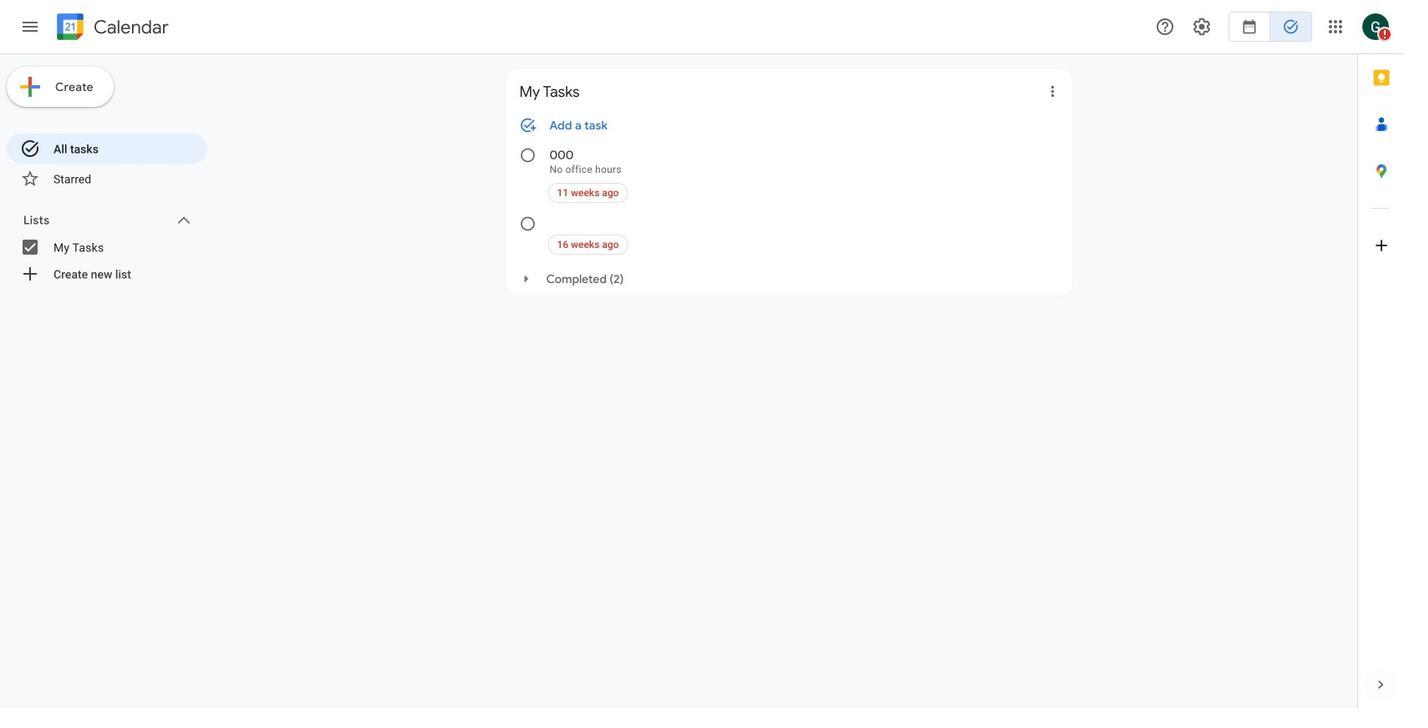 Task type: vqa. For each thing, say whether or not it's contained in the screenshot.
"Heading" within Calendar 'element'
yes



Task type: locate. For each thing, give the bounding box(es) containing it.
heading
[[90, 17, 169, 37]]

settings menu image
[[1192, 17, 1212, 37]]

tab list
[[1358, 54, 1404, 662]]

calendar element
[[53, 10, 169, 47]]



Task type: describe. For each thing, give the bounding box(es) containing it.
heading inside calendar element
[[90, 17, 169, 37]]

tasks sidebar image
[[20, 17, 40, 37]]

support menu image
[[1155, 17, 1175, 37]]



